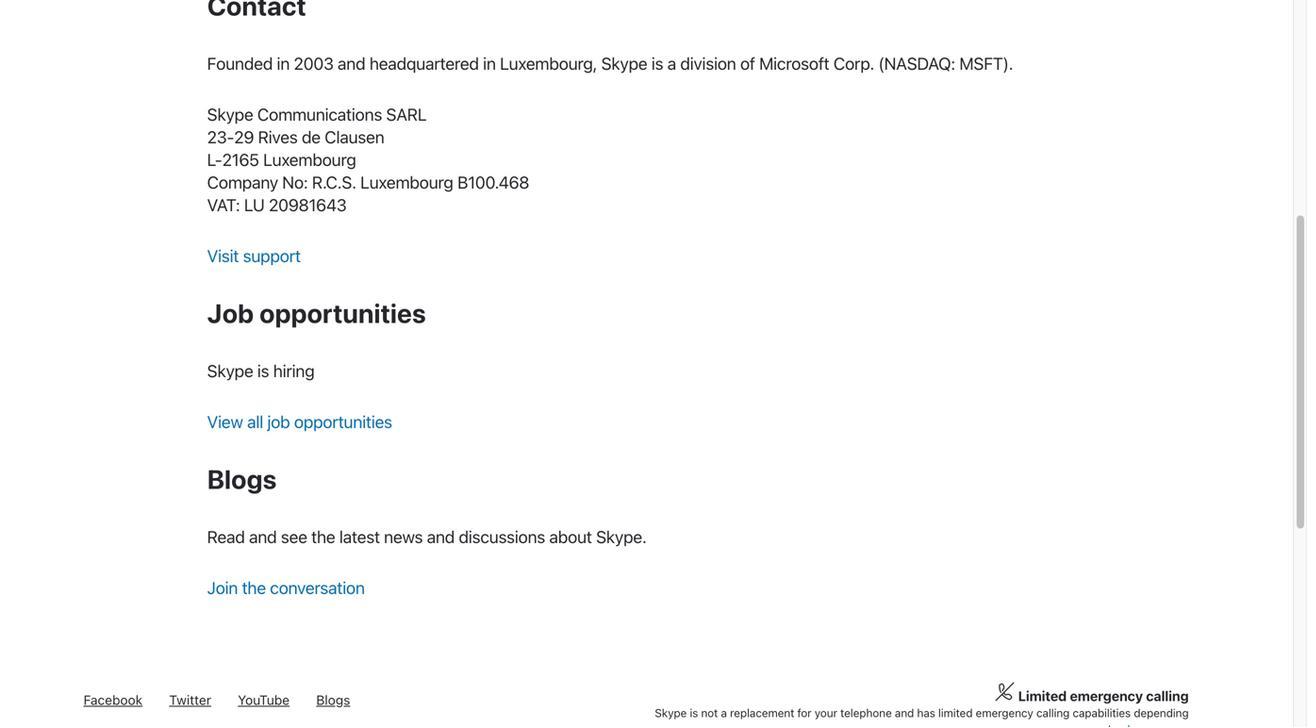 Task type: describe. For each thing, give the bounding box(es) containing it.
company
[[207, 172, 278, 192]]

join the conversation link
[[207, 578, 365, 598]]

rives
[[258, 127, 298, 147]]

0 vertical spatial a
[[668, 53, 677, 74]]

1 horizontal spatial the
[[312, 527, 335, 547]]

luxembourg,
[[500, 53, 598, 74]]

and left the see
[[249, 527, 277, 547]]

clausen
[[325, 127, 385, 147]]

not
[[701, 707, 718, 720]]

vat:
[[207, 195, 240, 215]]

1 horizontal spatial blogs
[[316, 692, 351, 708]]

and right 2003
[[338, 53, 366, 74]]

depending
[[1134, 707, 1189, 720]]

1 in from the left
[[277, 53, 290, 74]]

read and see the latest news and discussions about skype.
[[207, 527, 647, 547]]

twitter link
[[169, 692, 211, 708]]

1 vertical spatial luxembourg
[[361, 172, 454, 192]]

youtube link
[[238, 692, 290, 708]]

of
[[741, 53, 756, 74]]

sarl
[[386, 104, 427, 124]]

twitter
[[169, 692, 211, 708]]

view all job opportunities
[[207, 412, 392, 432]]

skype inside skype communications sarl 23-29 rives de clausen l-2165 luxembourg company no: r.c.s. luxembourg b100.468 vat: lu 20981643
[[207, 104, 253, 124]]

0 vertical spatial emergency
[[1071, 688, 1144, 704]]

country.
[[1083, 723, 1125, 728]]

1 vertical spatial opportunities
[[294, 412, 392, 432]]

msft).
[[960, 53, 1014, 74]]

is inside limited emergency calling skype is not a replacement for your telephone and has limited emergency calling capabilities depending on your country.
[[690, 707, 698, 720]]

and right news
[[427, 527, 455, 547]]

conversation
[[270, 578, 365, 598]]

visit
[[207, 246, 239, 266]]

0 vertical spatial calling
[[1147, 688, 1189, 704]]

read
[[207, 527, 245, 547]]

headquartered
[[370, 53, 479, 74]]

founded
[[207, 53, 273, 74]]

view
[[207, 412, 243, 432]]

2165
[[222, 149, 259, 170]]

limited emergency calling skype is not a replacement for your telephone and has limited emergency calling capabilities depending on your country.
[[655, 688, 1189, 728]]

0 horizontal spatial the
[[242, 578, 266, 598]]

0 horizontal spatial emergency
[[976, 707, 1034, 720]]

0 horizontal spatial is
[[258, 361, 269, 381]]

29
[[234, 127, 254, 147]]

on
[[1041, 723, 1054, 728]]

2003
[[294, 53, 334, 74]]

communications
[[258, 104, 382, 124]]



Task type: locate. For each thing, give the bounding box(es) containing it.
0 horizontal spatial calling
[[1037, 707, 1070, 720]]

your right the on
[[1057, 723, 1080, 728]]

is left hiring
[[258, 361, 269, 381]]

is left not
[[690, 707, 698, 720]]

your right for
[[815, 707, 838, 720]]

skype right luxembourg,
[[602, 53, 648, 74]]

the right the see
[[312, 527, 335, 547]]

for
[[798, 707, 812, 720]]

limited
[[1019, 688, 1067, 704]]

1 horizontal spatial calling
[[1147, 688, 1189, 704]]

luxembourg down sarl
[[361, 172, 454, 192]]

job
[[267, 412, 290, 432]]

lu
[[244, 195, 265, 215]]

0 horizontal spatial blogs
[[207, 464, 277, 495]]

skype.
[[596, 527, 647, 547]]

opportunities right job
[[294, 412, 392, 432]]

is left division
[[652, 53, 664, 74]]

division
[[681, 53, 737, 74]]

a left division
[[668, 53, 677, 74]]

2 horizontal spatial is
[[690, 707, 698, 720]]

1 vertical spatial is
[[258, 361, 269, 381]]

luxembourg
[[263, 149, 356, 170], [361, 172, 454, 192]]

1 horizontal spatial your
[[1057, 723, 1080, 728]]

blogs down all
[[207, 464, 277, 495]]

support
[[243, 246, 301, 266]]

and
[[338, 53, 366, 74], [249, 527, 277, 547], [427, 527, 455, 547], [895, 707, 915, 720]]

2 vertical spatial is
[[690, 707, 698, 720]]

join
[[207, 578, 238, 598]]

view all job opportunities link
[[207, 412, 392, 432]]

skype is hiring
[[207, 361, 315, 381]]

corp.
[[834, 53, 875, 74]]

all
[[247, 412, 263, 432]]

0 vertical spatial blogs
[[207, 464, 277, 495]]

(nasdaq:
[[879, 53, 956, 74]]

in
[[277, 53, 290, 74], [483, 53, 496, 74]]

opportunities up hiring
[[260, 298, 426, 329]]

skype communications sarl 23-29 rives de clausen l-2165 luxembourg company no: r.c.s. luxembourg b100.468 vat: lu 20981643
[[207, 104, 530, 215]]

news
[[384, 527, 423, 547]]

0 horizontal spatial luxembourg
[[263, 149, 356, 170]]

skype up the view
[[207, 361, 253, 381]]

facebook link
[[84, 692, 143, 708]]

replacement
[[730, 707, 795, 720]]

0 vertical spatial opportunities
[[260, 298, 426, 329]]

opportunities
[[260, 298, 426, 329], [294, 412, 392, 432]]

2 in from the left
[[483, 53, 496, 74]]

visit support
[[207, 246, 301, 266]]

skype left not
[[655, 707, 687, 720]]

1 vertical spatial your
[[1057, 723, 1080, 728]]

skype
[[602, 53, 648, 74], [207, 104, 253, 124], [207, 361, 253, 381], [655, 707, 687, 720]]

1 vertical spatial the
[[242, 578, 266, 598]]

emergency down limited
[[976, 707, 1034, 720]]

blogs link
[[316, 692, 351, 708]]

0 vertical spatial the
[[312, 527, 335, 547]]

microsoft
[[760, 53, 830, 74]]

1 vertical spatial a
[[721, 707, 727, 720]]

calling up depending
[[1147, 688, 1189, 704]]

r.c.s.
[[312, 172, 356, 192]]

0 vertical spatial luxembourg
[[263, 149, 356, 170]]

discussions
[[459, 527, 546, 547]]

is
[[652, 53, 664, 74], [258, 361, 269, 381], [690, 707, 698, 720]]

the
[[312, 527, 335, 547], [242, 578, 266, 598]]

1 horizontal spatial emergency
[[1071, 688, 1144, 704]]

job opportunities
[[207, 298, 426, 329]]

calling up the on
[[1037, 707, 1070, 720]]

1 vertical spatial blogs
[[316, 692, 351, 708]]

calling
[[1147, 688, 1189, 704], [1037, 707, 1070, 720]]

about
[[550, 527, 592, 547]]

skype up 23-
[[207, 104, 253, 124]]

capabilities
[[1073, 707, 1131, 720]]

no:
[[282, 172, 308, 192]]

1 horizontal spatial luxembourg
[[361, 172, 454, 192]]

emergency up capabilities
[[1071, 688, 1144, 704]]

1 horizontal spatial in
[[483, 53, 496, 74]]

emergency
[[1071, 688, 1144, 704], [976, 707, 1034, 720]]

visit support link
[[207, 246, 301, 266]]

youtube
[[238, 692, 290, 708]]

job
[[207, 298, 254, 329]]

1 vertical spatial calling
[[1037, 707, 1070, 720]]

b100.468
[[458, 172, 530, 192]]

founded in 2003 and headquartered in luxembourg, skype is a division of microsoft corp. (nasdaq: msft).
[[207, 53, 1014, 74]]

0 horizontal spatial a
[[668, 53, 677, 74]]

0 horizontal spatial your
[[815, 707, 838, 720]]

and inside limited emergency calling skype is not a replacement for your telephone and has limited emergency calling capabilities depending on your country.
[[895, 707, 915, 720]]

in left luxembourg,
[[483, 53, 496, 74]]

telephone
[[841, 707, 892, 720]]

your
[[815, 707, 838, 720], [1057, 723, 1080, 728]]

limited
[[939, 707, 973, 720]]

latest
[[340, 527, 380, 547]]

see
[[281, 527, 307, 547]]

23-
[[207, 127, 234, 147]]

hiring
[[273, 361, 315, 381]]

0 vertical spatial is
[[652, 53, 664, 74]]

l-
[[207, 149, 222, 170]]

in left 2003
[[277, 53, 290, 74]]

1 horizontal spatial is
[[652, 53, 664, 74]]

0 horizontal spatial in
[[277, 53, 290, 74]]

luxembourg down de
[[263, 149, 356, 170]]

a
[[668, 53, 677, 74], [721, 707, 727, 720]]

1 horizontal spatial a
[[721, 707, 727, 720]]

has
[[918, 707, 936, 720]]

a inside limited emergency calling skype is not a replacement for your telephone and has limited emergency calling capabilities depending on your country.
[[721, 707, 727, 720]]

join the conversation
[[207, 578, 365, 598]]

20981643
[[269, 195, 347, 215]]

blogs right youtube link
[[316, 692, 351, 708]]

1 vertical spatial emergency
[[976, 707, 1034, 720]]

and left has
[[895, 707, 915, 720]]

facebook
[[84, 692, 143, 708]]

blogs
[[207, 464, 277, 495], [316, 692, 351, 708]]

de
[[302, 127, 321, 147]]

the right join
[[242, 578, 266, 598]]

a right not
[[721, 707, 727, 720]]

0 vertical spatial your
[[815, 707, 838, 720]]

skype inside limited emergency calling skype is not a replacement for your telephone and has limited emergency calling capabilities depending on your country.
[[655, 707, 687, 720]]



Task type: vqa. For each thing, say whether or not it's contained in the screenshot.
1st in
yes



